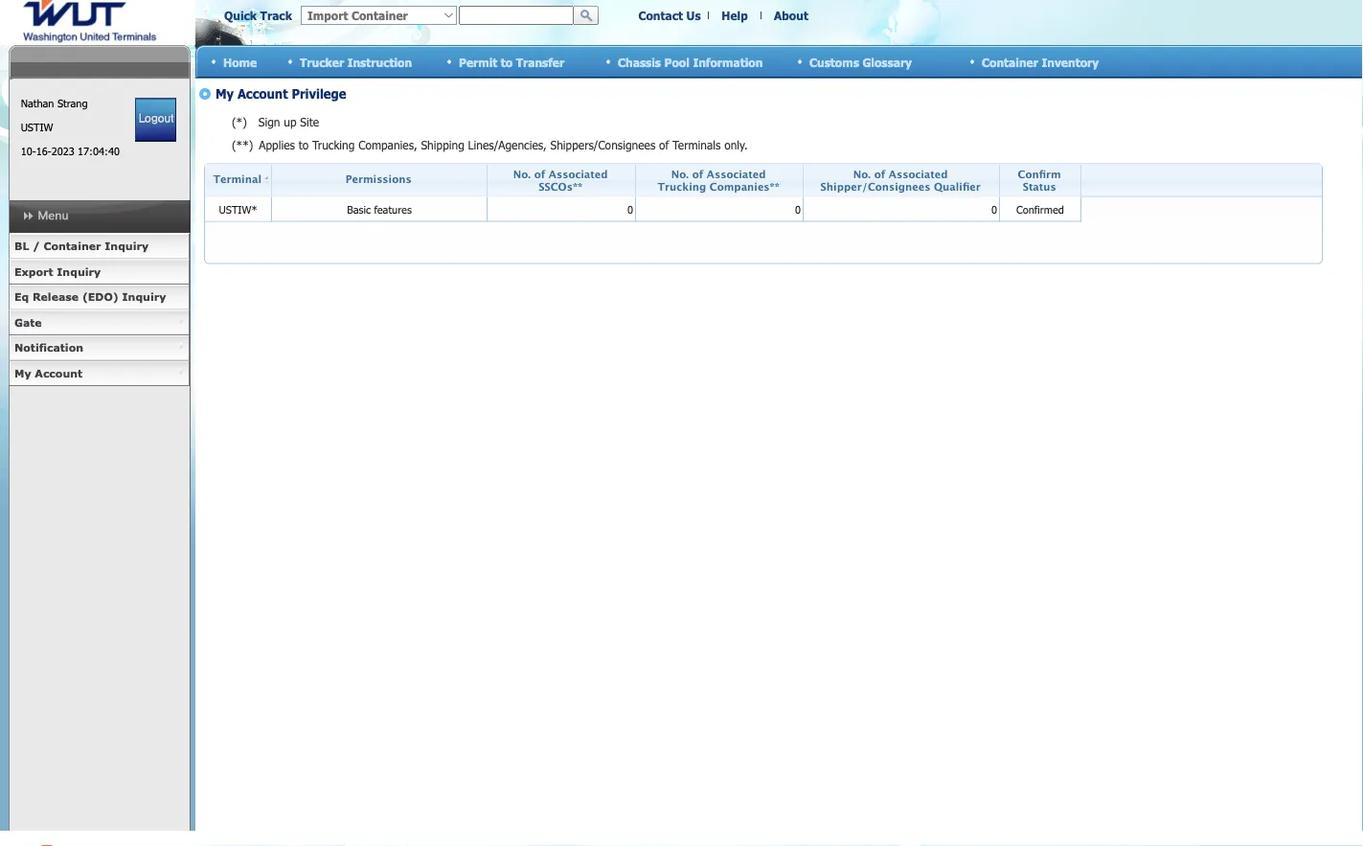 Task type: locate. For each thing, give the bounding box(es) containing it.
0 horizontal spatial container
[[44, 240, 101, 252]]

2 vertical spatial inquiry
[[122, 290, 166, 303]]

ustiw
[[21, 121, 53, 134]]

inquiry down bl / container inquiry
[[57, 265, 101, 278]]

container inside "bl / container inquiry" link
[[44, 240, 101, 252]]

1 vertical spatial container
[[44, 240, 101, 252]]

quick track
[[224, 8, 292, 22]]

nathan
[[21, 97, 54, 110]]

0 vertical spatial inquiry
[[105, 240, 149, 252]]

/
[[33, 240, 40, 252]]

16-
[[36, 145, 51, 158]]

inquiry inside "bl / container inquiry" link
[[105, 240, 149, 252]]

eq release (edo) inquiry link
[[9, 285, 190, 310]]

export inquiry link
[[9, 259, 190, 285]]

chassis
[[618, 55, 661, 69]]

container
[[982, 55, 1039, 69], [44, 240, 101, 252]]

about
[[774, 8, 809, 22]]

about link
[[774, 8, 809, 22]]

container inventory
[[982, 55, 1099, 69]]

permit to transfer
[[459, 55, 565, 69]]

1 vertical spatial inquiry
[[57, 265, 101, 278]]

my account link
[[9, 361, 190, 386]]

inquiry up 'export inquiry' link
[[105, 240, 149, 252]]

nathan strang
[[21, 97, 88, 110]]

help
[[722, 8, 748, 22]]

customs
[[810, 55, 859, 69]]

my
[[14, 367, 31, 379]]

1 horizontal spatial container
[[982, 55, 1039, 69]]

inquiry inside 'eq release (edo) inquiry' 'link'
[[122, 290, 166, 303]]

eq
[[14, 290, 29, 303]]

strang
[[57, 97, 88, 110]]

(edo)
[[82, 290, 119, 303]]

10-
[[21, 145, 36, 158]]

home
[[223, 55, 257, 69]]

trucker
[[300, 55, 344, 69]]

inquiry inside 'export inquiry' link
[[57, 265, 101, 278]]

notification link
[[9, 335, 190, 361]]

contact us link
[[639, 8, 701, 22]]

export
[[14, 265, 53, 278]]

container up export inquiry
[[44, 240, 101, 252]]

export inquiry
[[14, 265, 101, 278]]

gate
[[14, 316, 42, 329]]

container left inventory
[[982, 55, 1039, 69]]

notification
[[14, 341, 83, 354]]

bl / container inquiry link
[[9, 234, 190, 259]]

inquiry right (edo)
[[122, 290, 166, 303]]

quick
[[224, 8, 257, 22]]

release
[[33, 290, 79, 303]]

inquiry
[[105, 240, 149, 252], [57, 265, 101, 278], [122, 290, 166, 303]]

0 vertical spatial container
[[982, 55, 1039, 69]]

inquiry for container
[[105, 240, 149, 252]]

None text field
[[459, 6, 574, 25]]

chassis pool information
[[618, 55, 763, 69]]

customs glossary
[[810, 55, 912, 69]]



Task type: vqa. For each thing, say whether or not it's contained in the screenshot.
bottommost the Container
yes



Task type: describe. For each thing, give the bounding box(es) containing it.
help link
[[722, 8, 748, 22]]

account
[[35, 367, 82, 379]]

2023
[[51, 145, 74, 158]]

17:04:40
[[78, 145, 120, 158]]

gate link
[[9, 310, 190, 335]]

inquiry for (edo)
[[122, 290, 166, 303]]

eq release (edo) inquiry
[[14, 290, 166, 303]]

pool
[[665, 55, 690, 69]]

inventory
[[1042, 55, 1099, 69]]

track
[[260, 8, 292, 22]]

contact
[[639, 8, 683, 22]]

information
[[693, 55, 763, 69]]

trucker instruction
[[300, 55, 412, 69]]

contact us
[[639, 8, 701, 22]]

bl
[[14, 240, 29, 252]]

my account
[[14, 367, 82, 379]]

login image
[[135, 98, 177, 142]]

transfer
[[516, 55, 565, 69]]

10-16-2023 17:04:40
[[21, 145, 120, 158]]

glossary
[[863, 55, 912, 69]]

bl / container inquiry
[[14, 240, 149, 252]]

instruction
[[347, 55, 412, 69]]

permit
[[459, 55, 498, 69]]

us
[[687, 8, 701, 22]]

to
[[501, 55, 513, 69]]



